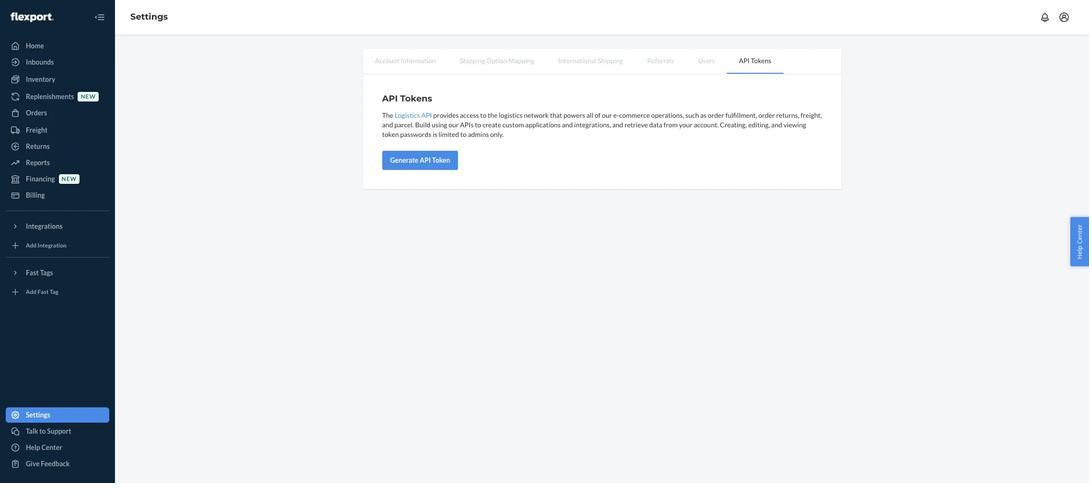 Task type: describe. For each thing, give the bounding box(es) containing it.
using
[[432, 121, 448, 129]]

as
[[701, 111, 707, 119]]

talk
[[26, 428, 38, 436]]

information
[[401, 57, 436, 65]]

api inside 'tab'
[[739, 57, 750, 65]]

add integration link
[[6, 238, 109, 254]]

inbounds
[[26, 58, 54, 66]]

shipping option mapping
[[460, 57, 535, 65]]

inbounds link
[[6, 55, 109, 70]]

account.
[[694, 121, 719, 129]]

0 horizontal spatial settings
[[26, 411, 50, 419]]

provides
[[434, 111, 459, 119]]

1 shipping from the left
[[460, 57, 485, 65]]

to inside button
[[39, 428, 46, 436]]

help center link
[[6, 441, 109, 456]]

add for add fast tag
[[26, 289, 37, 296]]

home link
[[6, 38, 109, 54]]

access
[[460, 111, 479, 119]]

token
[[382, 130, 399, 139]]

1 horizontal spatial settings link
[[130, 12, 168, 22]]

freight,
[[801, 111, 822, 119]]

reports
[[26, 159, 50, 167]]

add fast tag link
[[6, 285, 109, 300]]

commerce
[[620, 111, 650, 119]]

e-
[[614, 111, 620, 119]]

that
[[550, 111, 563, 119]]

tab list containing account information
[[363, 49, 842, 74]]

account information tab
[[363, 49, 448, 73]]

home
[[26, 42, 44, 50]]

only.
[[490, 130, 504, 139]]

2 order from the left
[[759, 111, 775, 119]]

the
[[488, 111, 498, 119]]

add fast tag
[[26, 289, 58, 296]]

1 order from the left
[[708, 111, 725, 119]]

integrations,
[[574, 121, 611, 129]]

integrations button
[[6, 219, 109, 234]]

token
[[432, 156, 450, 164]]

give feedback button
[[6, 457, 109, 472]]

tokens inside 'tab'
[[751, 57, 772, 65]]

option
[[487, 57, 507, 65]]

provides access to the logistics network that powers all of our e-commerce operations, such as order fulfillment, order returns, freight, and parcel. build using our apis to create custom applications and integrations, and retrieve data from your account. creating, editing, and viewing token passwords is limited to admins only.
[[382, 111, 822, 139]]

2 and from the left
[[562, 121, 573, 129]]

1 vertical spatial fast
[[38, 289, 49, 296]]

reports link
[[6, 155, 109, 171]]

give feedback
[[26, 460, 70, 468]]

support
[[47, 428, 71, 436]]

international shipping tab
[[547, 49, 636, 73]]

open notifications image
[[1040, 12, 1051, 23]]

new for replenishments
[[81, 93, 96, 100]]

such
[[686, 111, 699, 119]]

0 horizontal spatial api tokens
[[382, 93, 432, 104]]

limited
[[439, 130, 459, 139]]

0 horizontal spatial tokens
[[400, 93, 432, 104]]

inventory link
[[6, 72, 109, 87]]

from
[[664, 121, 678, 129]]

referrals
[[648, 57, 674, 65]]

help center inside button
[[1076, 224, 1085, 259]]

passwords
[[400, 130, 432, 139]]

fulfillment,
[[726, 111, 758, 119]]

new for financing
[[62, 176, 77, 183]]

financing
[[26, 175, 55, 183]]

0 horizontal spatial settings link
[[6, 408, 109, 423]]

logistics
[[395, 111, 420, 119]]

of
[[595, 111, 601, 119]]

retrieve
[[625, 121, 648, 129]]

integrations
[[26, 222, 63, 231]]

1 and from the left
[[382, 121, 393, 129]]

api tokens inside 'tab'
[[739, 57, 772, 65]]

operations,
[[652, 111, 685, 119]]

close navigation image
[[94, 12, 105, 23]]

1 horizontal spatial our
[[602, 111, 612, 119]]

replenishments
[[26, 93, 74, 101]]



Task type: locate. For each thing, give the bounding box(es) containing it.
api tokens
[[739, 57, 772, 65], [382, 93, 432, 104]]

parcel.
[[395, 121, 414, 129]]

1 horizontal spatial api tokens
[[739, 57, 772, 65]]

1 vertical spatial tokens
[[400, 93, 432, 104]]

create
[[483, 121, 502, 129]]

creating,
[[720, 121, 747, 129]]

shipping left 'option'
[[460, 57, 485, 65]]

0 vertical spatial settings link
[[130, 12, 168, 22]]

all
[[587, 111, 594, 119]]

apis
[[460, 121, 474, 129]]

1 vertical spatial help
[[26, 444, 40, 452]]

1 vertical spatial help center
[[26, 444, 62, 452]]

0 horizontal spatial order
[[708, 111, 725, 119]]

shipping right international
[[598, 57, 624, 65]]

inventory
[[26, 75, 55, 83]]

api up build
[[422, 111, 432, 119]]

your
[[679, 121, 693, 129]]

generate
[[390, 156, 419, 164]]

1 horizontal spatial help center
[[1076, 224, 1085, 259]]

1 horizontal spatial order
[[759, 111, 775, 119]]

editing,
[[749, 121, 770, 129]]

center
[[1076, 224, 1085, 244], [41, 444, 62, 452]]

help center button
[[1071, 217, 1090, 266]]

api
[[739, 57, 750, 65], [382, 93, 398, 104], [422, 111, 432, 119], [420, 156, 431, 164]]

new up orders link
[[81, 93, 96, 100]]

settings link
[[130, 12, 168, 22], [6, 408, 109, 423]]

0 horizontal spatial help center
[[26, 444, 62, 452]]

powers
[[564, 111, 586, 119]]

freight
[[26, 126, 47, 134]]

0 vertical spatial help center
[[1076, 224, 1085, 259]]

to left the at the top left of page
[[481, 111, 487, 119]]

give
[[26, 460, 40, 468]]

1 vertical spatial settings link
[[6, 408, 109, 423]]

new
[[81, 93, 96, 100], [62, 176, 77, 183]]

help inside "link"
[[26, 444, 40, 452]]

0 horizontal spatial new
[[62, 176, 77, 183]]

and down powers
[[562, 121, 573, 129]]

0 vertical spatial tokens
[[751, 57, 772, 65]]

generate api token
[[390, 156, 450, 164]]

fast left tags
[[26, 269, 39, 277]]

integration
[[38, 242, 67, 250]]

feedback
[[41, 460, 70, 468]]

add inside add fast tag link
[[26, 289, 37, 296]]

and down e-
[[613, 121, 624, 129]]

and
[[382, 121, 393, 129], [562, 121, 573, 129], [613, 121, 624, 129], [772, 121, 783, 129]]

viewing
[[784, 121, 807, 129]]

tokens
[[751, 57, 772, 65], [400, 93, 432, 104]]

0 horizontal spatial help
[[26, 444, 40, 452]]

our up limited
[[449, 121, 459, 129]]

1 horizontal spatial help
[[1076, 246, 1085, 259]]

applications
[[526, 121, 561, 129]]

referrals tab
[[636, 49, 686, 73]]

1 horizontal spatial shipping
[[598, 57, 624, 65]]

0 horizontal spatial shipping
[[460, 57, 485, 65]]

is
[[433, 130, 438, 139]]

orders
[[26, 109, 47, 117]]

and down "returns,"
[[772, 121, 783, 129]]

1 horizontal spatial settings
[[130, 12, 168, 22]]

to right talk
[[39, 428, 46, 436]]

logistics api link
[[395, 111, 432, 119]]

our left e-
[[602, 111, 612, 119]]

1 vertical spatial add
[[26, 289, 37, 296]]

settings
[[130, 12, 168, 22], [26, 411, 50, 419]]

order right as
[[708, 111, 725, 119]]

center inside "link"
[[41, 444, 62, 452]]

fast left tag on the left bottom of page
[[38, 289, 49, 296]]

1 vertical spatial api tokens
[[382, 93, 432, 104]]

api up the
[[382, 93, 398, 104]]

shipping option mapping tab
[[448, 49, 547, 73]]

returns link
[[6, 139, 109, 154]]

account information
[[375, 57, 436, 65]]

fast tags
[[26, 269, 53, 277]]

tags
[[40, 269, 53, 277]]

network
[[524, 111, 549, 119]]

help center inside "link"
[[26, 444, 62, 452]]

center inside button
[[1076, 224, 1085, 244]]

0 horizontal spatial our
[[449, 121, 459, 129]]

add
[[26, 242, 37, 250], [26, 289, 37, 296]]

mapping
[[509, 57, 535, 65]]

1 vertical spatial settings
[[26, 411, 50, 419]]

fast
[[26, 269, 39, 277], [38, 289, 49, 296]]

new down reports link
[[62, 176, 77, 183]]

0 vertical spatial our
[[602, 111, 612, 119]]

api left token
[[420, 156, 431, 164]]

add integration
[[26, 242, 67, 250]]

help inside button
[[1076, 246, 1085, 259]]

0 vertical spatial settings
[[130, 12, 168, 22]]

order
[[708, 111, 725, 119], [759, 111, 775, 119]]

fast tags button
[[6, 266, 109, 281]]

tag
[[50, 289, 58, 296]]

api inside button
[[420, 156, 431, 164]]

1 horizontal spatial center
[[1076, 224, 1085, 244]]

open account menu image
[[1059, 12, 1071, 23]]

talk to support button
[[6, 424, 109, 440]]

the
[[382, 111, 394, 119]]

billing link
[[6, 188, 109, 203]]

international
[[559, 57, 597, 65]]

to
[[481, 111, 487, 119], [475, 121, 481, 129], [461, 130, 467, 139], [39, 428, 46, 436]]

0 vertical spatial add
[[26, 242, 37, 250]]

account
[[375, 57, 400, 65]]

to up admins
[[475, 121, 481, 129]]

fast inside dropdown button
[[26, 269, 39, 277]]

order up the editing,
[[759, 111, 775, 119]]

talk to support
[[26, 428, 71, 436]]

1 vertical spatial new
[[62, 176, 77, 183]]

help
[[1076, 246, 1085, 259], [26, 444, 40, 452]]

users
[[698, 57, 715, 65]]

admins
[[468, 130, 489, 139]]

4 and from the left
[[772, 121, 783, 129]]

api tokens tab
[[727, 49, 784, 74]]

2 shipping from the left
[[598, 57, 624, 65]]

custom
[[503, 121, 524, 129]]

and down the
[[382, 121, 393, 129]]

logistics
[[499, 111, 523, 119]]

data
[[650, 121, 663, 129]]

1 add from the top
[[26, 242, 37, 250]]

add left integration
[[26, 242, 37, 250]]

1 horizontal spatial new
[[81, 93, 96, 100]]

orders link
[[6, 105, 109, 121]]

0 vertical spatial center
[[1076, 224, 1085, 244]]

billing
[[26, 191, 45, 199]]

our
[[602, 111, 612, 119], [449, 121, 459, 129]]

shipping
[[460, 57, 485, 65], [598, 57, 624, 65]]

add down fast tags
[[26, 289, 37, 296]]

generate api token button
[[382, 151, 459, 170]]

returns
[[26, 142, 50, 151]]

freight link
[[6, 123, 109, 138]]

0 vertical spatial fast
[[26, 269, 39, 277]]

0 vertical spatial api tokens
[[739, 57, 772, 65]]

api right users
[[739, 57, 750, 65]]

2 add from the top
[[26, 289, 37, 296]]

0 vertical spatial help
[[1076, 246, 1085, 259]]

the logistics api
[[382, 111, 432, 119]]

international shipping
[[559, 57, 624, 65]]

1 vertical spatial center
[[41, 444, 62, 452]]

help center
[[1076, 224, 1085, 259], [26, 444, 62, 452]]

add for add integration
[[26, 242, 37, 250]]

0 vertical spatial new
[[81, 93, 96, 100]]

returns,
[[777, 111, 800, 119]]

to down apis
[[461, 130, 467, 139]]

1 vertical spatial our
[[449, 121, 459, 129]]

1 horizontal spatial tokens
[[751, 57, 772, 65]]

3 and from the left
[[613, 121, 624, 129]]

0 horizontal spatial center
[[41, 444, 62, 452]]

tab list
[[363, 49, 842, 74]]

flexport logo image
[[11, 12, 54, 22]]

build
[[415, 121, 431, 129]]

users tab
[[686, 49, 727, 73]]



